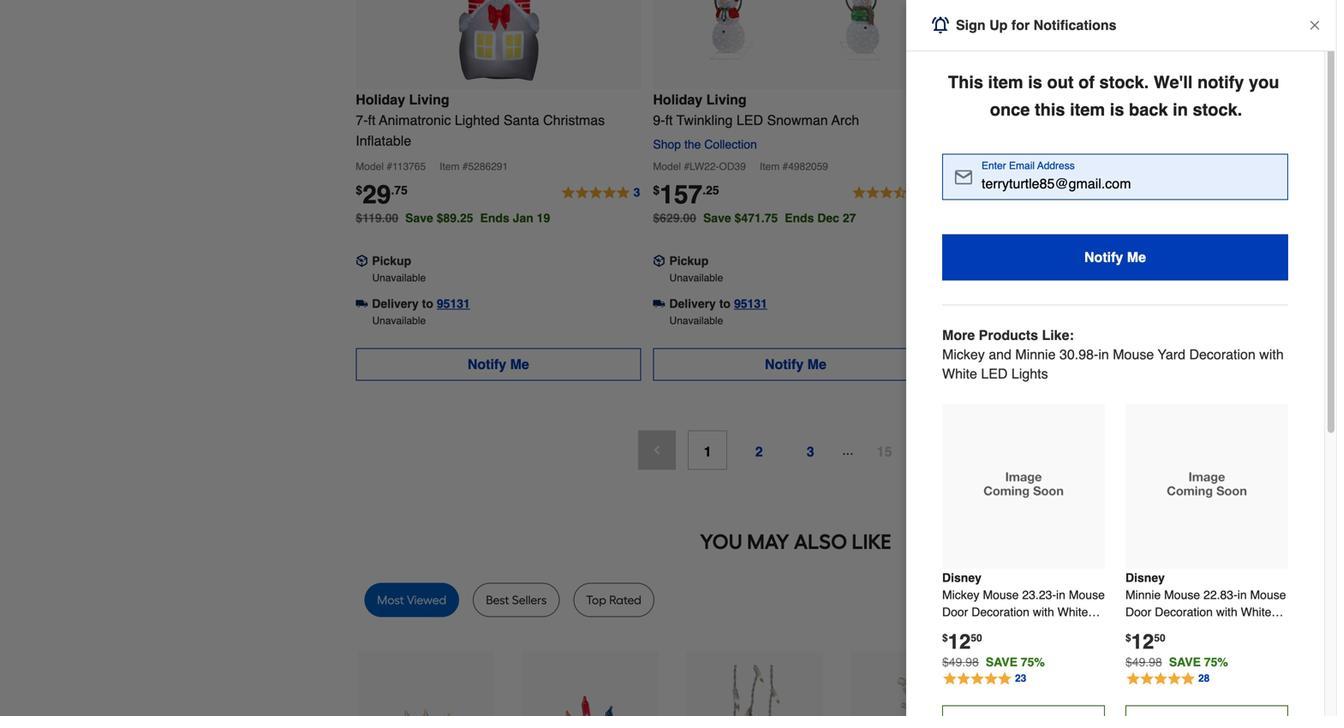 Task type: locate. For each thing, give the bounding box(es) containing it.
pickup
[[372, 254, 412, 268], [670, 254, 709, 268]]

minnie
[[1024, 112, 1064, 128], [1016, 347, 1056, 362], [1126, 588, 1161, 602]]

1 horizontal spatial 95131
[[734, 297, 768, 311]]

50 for disney minnie mouse 22.83-in mouse door decoration with white led lights
[[1155, 633, 1166, 645]]

with inside more products like: mickey and minnie 30.98-in mouse yard decoration with white led lights
[[1260, 347, 1284, 362]]

save for 157
[[704, 211, 732, 225]]

white
[[1049, 133, 1084, 149], [943, 366, 978, 382], [1058, 606, 1089, 619], [1241, 606, 1272, 619]]

is
[[1029, 72, 1043, 92], [1110, 100, 1125, 120]]

2 pickup from the left
[[670, 254, 709, 268]]

2 to from the left
[[720, 297, 731, 311]]

0 horizontal spatial $49.98
[[943, 656, 979, 669]]

decoration inside 'disney minnie mouse 22.83-in mouse door decoration with white led lights'
[[1155, 606, 1213, 619]]

75% down disney mickey mouse 23.23-in mouse door decoration with white led lights
[[1021, 656, 1045, 669]]

1 horizontal spatial 12
[[1132, 630, 1155, 654]]

disney inside disney mickey and minnie 30.98-in mouse yard decoration with white led lights
[[951, 92, 996, 107]]

and left this
[[997, 112, 1020, 128]]

2 12 from the left
[[1132, 630, 1155, 654]]

1 horizontal spatial door
[[1126, 606, 1152, 619]]

twinkling
[[677, 112, 733, 128]]

$ 39 .75
[[951, 180, 1003, 209]]

2 delivery to 95131 from the left
[[670, 297, 768, 311]]

2 horizontal spatial delivery to 95131
[[967, 297, 1065, 311]]

0 horizontal spatial $49.98 save 75%
[[943, 656, 1045, 669]]

0 horizontal spatial ends
[[480, 211, 510, 225]]

0 horizontal spatial 50
[[971, 633, 983, 645]]

mickey inside disney mickey and minnie 30.98-in mouse yard decoration with white led lights
[[951, 112, 993, 128]]

3 delivery to 95131 from the left
[[967, 297, 1065, 311]]

ends left 'dec'
[[785, 211, 814, 225]]

$89.25
[[437, 211, 474, 225]]

1 12 list item from the left
[[943, 404, 1106, 716]]

1 horizontal spatial 19
[[1222, 185, 1235, 199]]

0 horizontal spatial ft
[[368, 112, 376, 128]]

0 horizontal spatial truck filled image
[[653, 298, 665, 310]]

in
[[1173, 100, 1189, 120], [1107, 112, 1118, 128], [1099, 347, 1110, 362], [1057, 588, 1066, 602], [1238, 588, 1247, 602]]

1 horizontal spatial $49.98 save 75%
[[1126, 656, 1229, 669]]

back
[[1129, 100, 1169, 120]]

with
[[1021, 133, 1045, 149], [1260, 347, 1284, 362], [1033, 606, 1055, 619], [1217, 606, 1238, 619]]

animatronic
[[379, 112, 451, 128]]

may
[[747, 529, 790, 554]]

1 horizontal spatial ft
[[666, 112, 673, 128]]

pickup right pickup image
[[670, 254, 709, 268]]

holiday inside holiday living 7-ft animatronic lighted santa christmas inflatable
[[356, 92, 405, 107]]

1 door from the left
[[943, 606, 969, 619]]

$ 12 50
[[943, 630, 983, 654], [1126, 630, 1166, 654]]

mickey down this
[[951, 112, 993, 128]]

mickey left 23.23-
[[943, 588, 980, 602]]

1 living from the left
[[409, 92, 450, 107]]

ft inside holiday living 7-ft animatronic lighted santa christmas inflatable
[[368, 112, 376, 128]]

0 horizontal spatial pickup
[[372, 254, 412, 268]]

notifications
[[1034, 17, 1117, 33]]

in inside 'disney minnie mouse 22.83-in mouse door decoration with white led lights'
[[1238, 588, 1247, 602]]

1 $49.98 save 75% from the left
[[943, 656, 1045, 669]]

0 vertical spatial minnie
[[1024, 112, 1064, 128]]

1 pickup from the left
[[372, 254, 412, 268]]

$ inside '$ 157 .25'
[[653, 183, 660, 197]]

1 save from the left
[[405, 211, 433, 225]]

1 horizontal spatial $49.98
[[1126, 656, 1163, 669]]

30.98- inside disney mickey and minnie 30.98-in mouse yard decoration with white led lights
[[1068, 112, 1107, 128]]

12 list item
[[943, 404, 1106, 716], [1126, 404, 1289, 716]]

1 horizontal spatial save
[[704, 211, 732, 225]]

1 item from the left
[[440, 161, 460, 173]]

1 horizontal spatial to
[[720, 297, 731, 311]]

pickup for pickup image
[[670, 254, 709, 268]]

29
[[363, 180, 391, 209]]

1 horizontal spatial 95131 button
[[734, 295, 768, 312]]

0 horizontal spatial delivery to 95131
[[372, 297, 470, 311]]

$49.98 save 75% down 'disney minnie mouse 22.83-in mouse door decoration with white led lights'
[[1126, 656, 1229, 669]]

holiday up 9-
[[653, 92, 703, 107]]

$ for 39
[[951, 183, 957, 197]]

0 vertical spatial 3
[[634, 185, 640, 199]]

1 horizontal spatial .75
[[986, 183, 1003, 197]]

ends left jan
[[480, 211, 510, 225]]

led inside more products like: mickey and minnie 30.98-in mouse yard decoration with white led lights
[[982, 366, 1008, 382]]

led inside 'disney minnie mouse 22.83-in mouse door decoration with white led lights'
[[1126, 623, 1149, 636]]

2 holiday from the left
[[653, 92, 703, 107]]

unavailable for pickup icon
[[372, 272, 426, 284]]

1 95131 button from the left
[[437, 295, 470, 312]]

3 item from the left
[[1035, 161, 1055, 173]]

1 horizontal spatial 50
[[1155, 633, 1166, 645]]

0 horizontal spatial delivery
[[372, 297, 419, 311]]

model # 881925
[[951, 161, 1022, 173]]

1 # from the left
[[387, 161, 392, 173]]

.75 inside $ 39 .75
[[986, 183, 1003, 197]]

white inside disney mickey and minnie 30.98-in mouse yard decoration with white led lights
[[1049, 133, 1084, 149]]

2 truck filled image from the left
[[951, 298, 963, 310]]

2 horizontal spatial to
[[1017, 297, 1028, 311]]

snowman
[[767, 112, 828, 128]]

1 vertical spatial and
[[989, 347, 1012, 362]]

.75
[[391, 183, 408, 197], [986, 183, 1003, 197]]

1 vertical spatial stock.
[[1193, 100, 1243, 120]]

living inside holiday living 7-ft animatronic lighted santa christmas inflatable
[[409, 92, 450, 107]]

save down disney mickey mouse 23.23-in mouse door decoration with white led lights
[[986, 656, 1018, 669]]

2 ft from the left
[[666, 112, 673, 128]]

0 vertical spatial mickey
[[951, 112, 993, 128]]

1 horizontal spatial living
[[707, 92, 747, 107]]

1 to from the left
[[422, 297, 434, 311]]

door
[[943, 606, 969, 619], [1126, 606, 1152, 619]]

# up actual price $39.75 element at the right
[[982, 161, 987, 173]]

$49.98 save 75% for disney mickey mouse 23.23-in mouse door decoration with white led lights
[[943, 656, 1045, 669]]

2 horizontal spatial 95131
[[1032, 297, 1065, 311]]

item up once
[[989, 72, 1024, 92]]

notify me
[[1085, 249, 1147, 265], [468, 356, 529, 372], [765, 356, 827, 372], [1063, 356, 1124, 372]]

ft up inflatable
[[368, 112, 376, 128]]

0 horizontal spatial .75
[[391, 183, 408, 197]]

2 95131 button from the left
[[734, 295, 768, 312]]

best sellers
[[486, 593, 547, 607]]

30.98- down like:
[[1060, 347, 1099, 362]]

holiday for twinkling
[[653, 92, 703, 107]]

1 horizontal spatial is
[[1110, 100, 1125, 120]]

delivery
[[372, 297, 419, 311], [670, 297, 716, 311], [967, 297, 1014, 311]]

1 .75 from the left
[[391, 183, 408, 197]]

1 horizontal spatial holiday
[[653, 92, 703, 107]]

item #5286291 button
[[440, 158, 519, 179]]

holiday living 7-ft animatronic lighted santa christmas inflatable
[[356, 92, 605, 149]]

mickey inside disney mickey mouse 23.23-in mouse door decoration with white led lights
[[943, 588, 980, 602]]

actual price $39.75 element
[[951, 180, 1003, 209]]

3 95131 button from the left
[[1032, 295, 1065, 312]]

actual price $29.75 element
[[356, 180, 408, 209]]

living up twinkling in the right of the page
[[707, 92, 747, 107]]

0 vertical spatial 30.98-
[[1068, 112, 1107, 128]]

881925
[[987, 161, 1022, 173]]

model
[[356, 161, 384, 173], [653, 161, 681, 173], [951, 161, 979, 173]]

top
[[586, 593, 607, 607]]

# down inflatable
[[387, 161, 392, 173]]

with inside 'disney minnie mouse 22.83-in mouse door decoration with white led lights'
[[1217, 606, 1238, 619]]

3 model from the left
[[951, 161, 979, 173]]

holiday inside holiday living 9-ft twinkling led snowman arch
[[653, 92, 703, 107]]

1 horizontal spatial delivery to 95131
[[670, 297, 768, 311]]

1 horizontal spatial model
[[653, 161, 681, 173]]

0 horizontal spatial 12 list item
[[943, 404, 1106, 716]]

19
[[1222, 185, 1235, 199], [537, 211, 550, 225]]

0 horizontal spatial model
[[356, 161, 384, 173]]

.75 down enter
[[986, 183, 1003, 197]]

0 vertical spatial item
[[989, 72, 1024, 92]]

2 $49.98 save 75% from the left
[[1126, 656, 1229, 669]]

disney minnie mouse 22.83-in mouse door decoration with white led lights image
[[1133, 411, 1282, 560]]

2 horizontal spatial #
[[982, 161, 987, 173]]

1 truck filled image from the left
[[653, 298, 665, 310]]

pickup right pickup icon
[[372, 254, 412, 268]]

0 horizontal spatial 19
[[537, 211, 550, 225]]

1 vertical spatial 19
[[537, 211, 550, 225]]

save
[[986, 656, 1018, 669], [1170, 656, 1201, 669]]

2 $ 12 50 from the left
[[1126, 630, 1166, 654]]

1 horizontal spatial 75%
[[1205, 656, 1229, 669]]

door inside disney mickey mouse 23.23-in mouse door decoration with white led lights
[[943, 606, 969, 619]]

savings save $89.25 element
[[405, 211, 557, 225]]

# for decoration
[[982, 161, 987, 173]]

1 vertical spatial 30.98-
[[1060, 347, 1099, 362]]

$49.98 for mickey mouse 23.23-in mouse door decoration with white led lights
[[943, 656, 979, 669]]

1 50 from the left
[[971, 633, 983, 645]]

1 horizontal spatial $ 12 50
[[1126, 630, 1166, 654]]

model up "29"
[[356, 161, 384, 173]]

1 vertical spatial item
[[1070, 100, 1106, 120]]

in inside disney mickey and minnie 30.98-in mouse yard decoration with white led lights
[[1107, 112, 1118, 128]]

1 delivery to 95131 from the left
[[372, 297, 470, 311]]

living
[[409, 92, 450, 107], [707, 92, 747, 107]]

95131 for 95131 'button' associated with pickup icon
[[437, 297, 470, 311]]

1 vertical spatial yard
[[1158, 347, 1186, 362]]

living inside holiday living 9-ft twinkling led snowman arch
[[707, 92, 747, 107]]

1 vertical spatial is
[[1110, 100, 1125, 120]]

$ inside $ 39 .75
[[951, 183, 957, 197]]

decoration inside disney mickey and minnie 30.98-in mouse yard decoration with white led lights
[[951, 133, 1017, 149]]

.75 inside $ 29 .75
[[391, 183, 408, 197]]

2 horizontal spatial model
[[951, 161, 979, 173]]

1 delivery from the left
[[372, 297, 419, 311]]

$ for 29
[[356, 183, 363, 197]]

$ inside $ 29 .75
[[356, 183, 363, 197]]

to for 95131 'button' associated with pickup icon
[[422, 297, 434, 311]]

door for minnie
[[1126, 606, 1152, 619]]

1 ends from the left
[[480, 211, 510, 225]]

truck filled image down pickup image
[[653, 298, 665, 310]]

0 vertical spatial yard
[[1166, 112, 1194, 128]]

1 horizontal spatial pickup
[[670, 254, 709, 268]]

75% for 22.83-
[[1205, 656, 1229, 669]]

living for animatronic
[[409, 92, 450, 107]]

75% for 23.23-
[[1021, 656, 1045, 669]]

lights inside 'disney minnie mouse 22.83-in mouse door decoration with white led lights'
[[1153, 623, 1185, 636]]

1 vertical spatial mickey
[[943, 347, 985, 362]]

is left back
[[1110, 100, 1125, 120]]

minnie inside more products like: mickey and minnie 30.98-in mouse yard decoration with white led lights
[[1016, 347, 1056, 362]]

.75 for 29
[[391, 183, 408, 197]]

item
[[989, 72, 1024, 92], [1070, 100, 1106, 120]]

mickey
[[951, 112, 993, 128], [943, 347, 985, 362], [943, 588, 980, 602]]

delivery for truck filled image for first 95131 'button' from right
[[967, 297, 1014, 311]]

shop the collection
[[653, 137, 757, 151]]

mickey down more
[[943, 347, 985, 362]]

disney for disney mickey mouse 23.23-in mouse door decoration with white led lights
[[943, 571, 982, 585]]

12 for disney mickey mouse 23.23-in mouse door decoration with white led lights
[[948, 630, 971, 654]]

notify
[[1085, 249, 1124, 265], [468, 356, 507, 372], [765, 356, 804, 372], [1063, 356, 1101, 372]]

2 delivery from the left
[[670, 297, 716, 311]]

$ 12 50 for disney minnie mouse 22.83-in mouse door decoration with white led lights
[[1126, 630, 1166, 654]]

1 horizontal spatial ends
[[785, 211, 814, 225]]

and inside more products like: mickey and minnie 30.98-in mouse yard decoration with white led lights
[[989, 347, 1012, 362]]

0 horizontal spatial 75%
[[1021, 656, 1045, 669]]

$49.98 save 75% for disney minnie mouse 22.83-in mouse door decoration with white led lights
[[1126, 656, 1229, 669]]

savings save $471.75 element
[[704, 211, 863, 225]]

this
[[1035, 100, 1066, 120]]

0 horizontal spatial to
[[422, 297, 434, 311]]

minnie down the out on the right of the page
[[1024, 112, 1064, 128]]

truck filled image
[[653, 298, 665, 310], [951, 298, 963, 310]]

item #4982059 button
[[760, 158, 839, 179]]

minnie down like:
[[1016, 347, 1056, 362]]

stock. up back
[[1100, 72, 1150, 92]]

0 horizontal spatial save
[[986, 656, 1018, 669]]

save down 'disney minnie mouse 22.83-in mouse door decoration with white led lights'
[[1170, 656, 1201, 669]]

disney mickey mouse 23.23-in mouse door decoration with white led lights image
[[950, 411, 1099, 560]]

save left $89.25
[[405, 211, 433, 225]]

1 horizontal spatial truck filled image
[[951, 298, 963, 310]]

disney
[[951, 92, 996, 107], [943, 571, 982, 585], [1126, 571, 1165, 585]]

1 horizontal spatial save
[[1170, 656, 1201, 669]]

with inside disney mickey mouse 23.23-in mouse door decoration with white led lights
[[1033, 606, 1055, 619]]

50
[[971, 633, 983, 645], [1155, 633, 1166, 645]]

save for 22.83-
[[1170, 656, 1201, 669]]

2 vertical spatial mickey
[[943, 588, 980, 602]]

door inside 'disney minnie mouse 22.83-in mouse door decoration with white led lights'
[[1126, 606, 1152, 619]]

1 link
[[688, 431, 728, 470]]

item for inflatable
[[440, 161, 460, 173]]

1 horizontal spatial item
[[1070, 100, 1106, 120]]

75%
[[1021, 656, 1045, 669], [1205, 656, 1229, 669]]

od39
[[719, 161, 746, 173]]

3 left 157
[[634, 185, 640, 199]]

mouse inside disney mickey and minnie 30.98-in mouse yard decoration with white led lights
[[1121, 112, 1163, 128]]

is left the out on the right of the page
[[1029, 72, 1043, 92]]

led inside disney mickey and minnie 30.98-in mouse yard decoration with white led lights
[[1088, 133, 1115, 149]]

1 $49.98 from the left
[[943, 656, 979, 669]]

3 95131 from the left
[[1032, 297, 1065, 311]]

0 horizontal spatial $ 12 50
[[943, 630, 983, 654]]

2 horizontal spatial delivery
[[967, 297, 1014, 311]]

.75 down model # 113765 in the left top of the page
[[391, 183, 408, 197]]

led
[[737, 112, 764, 128], [1088, 133, 1115, 149], [982, 366, 1008, 382], [943, 623, 966, 636], [1126, 623, 1149, 636]]

2 75% from the left
[[1205, 656, 1229, 669]]

disney for disney minnie mouse 22.83-in mouse door decoration with white led lights
[[1126, 571, 1165, 585]]

1 $ 12 50 from the left
[[943, 630, 983, 654]]

0 horizontal spatial item
[[989, 72, 1024, 92]]

in inside this item is out of stock. we'll notify you once this item is back in stock.
[[1173, 100, 1189, 120]]

0 horizontal spatial #
[[387, 161, 392, 173]]

was price $629.00 element
[[653, 207, 704, 225]]

1 horizontal spatial #
[[684, 161, 690, 173]]

2 vertical spatial minnie
[[1126, 588, 1161, 602]]

0 horizontal spatial 95131 button
[[437, 295, 470, 312]]

ft up "shop"
[[666, 112, 673, 128]]

decoration
[[951, 133, 1017, 149], [1190, 347, 1256, 362], [972, 606, 1030, 619], [1155, 606, 1213, 619]]

1 model from the left
[[356, 161, 384, 173]]

1 ft from the left
[[368, 112, 376, 128]]

truck filled image for 95131 'button' corresponding to pickup image
[[653, 298, 665, 310]]

ft inside holiday living 9-ft twinkling led snowman arch
[[666, 112, 673, 128]]

save down the .25
[[704, 211, 732, 225]]

model down "shop"
[[653, 161, 681, 173]]

39
[[957, 180, 986, 209]]

3 delivery from the left
[[967, 297, 1014, 311]]

3 to from the left
[[1017, 297, 1028, 311]]

2 living from the left
[[707, 92, 747, 107]]

75% down 'disney minnie mouse 22.83-in mouse door decoration with white led lights'
[[1205, 656, 1229, 669]]

ends dec 27 element
[[785, 211, 863, 225]]

pickup image
[[356, 255, 368, 267]]

item right email
[[1035, 161, 1055, 173]]

2 save from the left
[[1170, 656, 1201, 669]]

0 horizontal spatial door
[[943, 606, 969, 619]]

$629.00 save $471.75 ends dec 27
[[653, 211, 856, 225]]

3 button
[[561, 183, 641, 203]]

0 vertical spatial 19
[[1222, 185, 1235, 199]]

item down of
[[1070, 100, 1106, 120]]

yard inside disney mickey and minnie 30.98-in mouse yard decoration with white led lights
[[1166, 112, 1194, 128]]

disney for disney mickey and minnie 30.98-in mouse yard decoration with white led lights
[[951, 92, 996, 107]]

mickey for disney mickey and minnie 30.98-in mouse yard decoration with white led lights
[[951, 112, 993, 128]]

stock. down notify
[[1193, 100, 1243, 120]]

1 12 from the left
[[948, 630, 971, 654]]

item #4982059
[[760, 161, 829, 173]]

Enter Email Address text field
[[943, 154, 1289, 200]]

#
[[387, 161, 392, 173], [684, 161, 690, 173], [982, 161, 987, 173]]

unavailable for pickup image
[[670, 272, 724, 284]]

item left "#5286291"
[[440, 161, 460, 173]]

lights
[[1118, 133, 1155, 149], [1012, 366, 1049, 382], [969, 623, 1001, 636], [1153, 623, 1185, 636]]

0 horizontal spatial living
[[409, 92, 450, 107]]

1 holiday from the left
[[356, 92, 405, 107]]

to
[[422, 297, 434, 311], [720, 297, 731, 311], [1017, 297, 1028, 311]]

model for disney mickey and minnie 30.98-in mouse yard decoration with white led lights
[[951, 161, 979, 173]]

dec
[[818, 211, 840, 225]]

item #5286376 button
[[1035, 158, 1114, 179]]

2 horizontal spatial 95131 button
[[1032, 295, 1065, 312]]

$49.98 save 75% down disney mickey mouse 23.23-in mouse door decoration with white led lights
[[943, 656, 1045, 669]]

me
[[1128, 249, 1147, 265], [510, 356, 529, 372], [808, 356, 827, 372], [1105, 356, 1124, 372]]

1 95131 from the left
[[437, 297, 470, 311]]

disney inside disney mickey mouse 23.23-in mouse door decoration with white led lights
[[943, 571, 982, 585]]

0 horizontal spatial 95131
[[437, 297, 470, 311]]

1 save from the left
[[986, 656, 1018, 669]]

holiday up 7-
[[356, 92, 405, 107]]

1 horizontal spatial 12 list item
[[1126, 404, 1289, 716]]

0 vertical spatial stock.
[[1100, 72, 1150, 92]]

9-
[[653, 112, 666, 128]]

1 75% from the left
[[1021, 656, 1045, 669]]

disney inside 'disney minnie mouse 22.83-in mouse door decoration with white led lights'
[[1126, 571, 1165, 585]]

1 vertical spatial 3
[[807, 444, 815, 460]]

item #5286291
[[440, 161, 508, 173]]

0 horizontal spatial item
[[440, 161, 460, 173]]

ends
[[480, 211, 510, 225], [785, 211, 814, 225]]

0 vertical spatial is
[[1029, 72, 1043, 92]]

3 # from the left
[[982, 161, 987, 173]]

# down the
[[684, 161, 690, 173]]

#5286291
[[463, 161, 508, 173]]

lw22-
[[690, 161, 719, 173]]

1 vertical spatial minnie
[[1016, 347, 1056, 362]]

item for decoration
[[1035, 161, 1055, 173]]

2 $49.98 from the left
[[1126, 656, 1163, 669]]

2 95131 from the left
[[734, 297, 768, 311]]

1 horizontal spatial delivery
[[670, 297, 716, 311]]

1 horizontal spatial 3
[[807, 444, 815, 460]]

0 horizontal spatial save
[[405, 211, 433, 225]]

living up animatronic
[[409, 92, 450, 107]]

model up 39
[[951, 161, 979, 173]]

ends for 29
[[480, 211, 510, 225]]

item
[[440, 161, 460, 173], [760, 161, 780, 173], [1035, 161, 1055, 173]]

157
[[660, 180, 703, 209]]

and down the products
[[989, 347, 1012, 362]]

ends for 157
[[785, 211, 814, 225]]

1 horizontal spatial item
[[760, 161, 780, 173]]

2 .75 from the left
[[986, 183, 1003, 197]]

0 vertical spatial and
[[997, 112, 1020, 128]]

$49.98 for minnie mouse 22.83-in mouse door decoration with white led lights
[[1126, 656, 1163, 669]]

white inside disney mickey mouse 23.23-in mouse door decoration with white led lights
[[1058, 606, 1089, 619]]

truck filled image up more
[[951, 298, 963, 310]]

3 left ...
[[807, 444, 815, 460]]

2 50 from the left
[[1155, 633, 1166, 645]]

was price $119.00 element
[[356, 207, 405, 225]]

0 horizontal spatial 12
[[948, 630, 971, 654]]

minnie left 22.83-
[[1126, 588, 1161, 602]]

7-
[[356, 112, 368, 128]]

2 ends from the left
[[785, 211, 814, 225]]

2 save from the left
[[704, 211, 732, 225]]

0 horizontal spatial 3
[[634, 185, 640, 199]]

2 horizontal spatial item
[[1035, 161, 1055, 173]]

95131 button
[[437, 295, 470, 312], [734, 295, 768, 312], [1032, 295, 1065, 312]]

item left #4982059
[[760, 161, 780, 173]]

0 horizontal spatial holiday
[[356, 92, 405, 107]]

2 door from the left
[[1126, 606, 1152, 619]]

30.98- down of
[[1068, 112, 1107, 128]]

notify me button
[[943, 234, 1289, 281], [943, 234, 1289, 281], [356, 348, 641, 381], [653, 348, 939, 381], [951, 348, 1236, 381]]



Task type: vqa. For each thing, say whether or not it's contained in the screenshot.
HVAC
no



Task type: describe. For each thing, give the bounding box(es) containing it.
santa
[[504, 112, 540, 128]]

pickup image
[[653, 255, 665, 267]]

jan
[[513, 211, 534, 225]]

minnie inside 'disney minnie mouse 22.83-in mouse door decoration with white led lights'
[[1126, 588, 1161, 602]]

3 link
[[791, 431, 831, 470]]

model # lw22-od39
[[653, 161, 746, 173]]

of
[[1079, 72, 1095, 92]]

27
[[843, 211, 856, 225]]

disney minnie mouse 22.83-in mouse door decoration with white led lights
[[1126, 571, 1287, 636]]

holiday living 9-ft twinkling led snowman arch
[[653, 92, 860, 128]]

5 stars image
[[561, 183, 641, 203]]

95131 button for pickup icon
[[437, 295, 470, 312]]

like:
[[1042, 327, 1074, 343]]

products
[[979, 327, 1039, 343]]

1.5 stars image
[[1149, 183, 1236, 203]]

yard inside more products like: mickey and minnie 30.98-in mouse yard decoration with white led lights
[[1158, 347, 1186, 362]]

$ 29 .75
[[356, 180, 408, 209]]

ends jan 19 element
[[480, 211, 557, 225]]

disney mickey mouse 23.23-in mouse door decoration with white led lights
[[943, 571, 1105, 636]]

address
[[1038, 160, 1075, 172]]

best
[[486, 593, 509, 607]]

white inside more products like: mickey and minnie 30.98-in mouse yard decoration with white led lights
[[943, 366, 978, 382]]

15 link
[[866, 431, 904, 469]]

truck filled image for first 95131 'button' from right
[[951, 298, 963, 310]]

2 12 list item from the left
[[1126, 404, 1289, 716]]

viewed
[[407, 593, 447, 607]]

shop the collection link
[[653, 137, 764, 151]]

delivery for truck filled icon
[[372, 297, 419, 311]]

decoration inside more products like: mickey and minnie 30.98-in mouse yard decoration with white led lights
[[1190, 347, 1256, 362]]

minnie inside disney mickey and minnie 30.98-in mouse yard decoration with white led lights
[[1024, 112, 1064, 128]]

more products like: mickey and minnie 30.98-in mouse yard decoration with white led lights
[[943, 327, 1288, 382]]

mouse inside more products like: mickey and minnie 30.98-in mouse yard decoration with white led lights
[[1113, 347, 1155, 362]]

1
[[704, 444, 712, 460]]

delivery to 95131 for first 95131 'button' from right
[[967, 297, 1065, 311]]

truck filled image
[[356, 298, 368, 310]]

lights inside disney mickey and minnie 30.98-in mouse yard decoration with white led lights
[[1118, 133, 1155, 149]]

shop
[[653, 137, 681, 151]]

0 horizontal spatial stock.
[[1100, 72, 1150, 92]]

in inside disney mickey mouse 23.23-in mouse door decoration with white led lights
[[1057, 588, 1066, 602]]

christmas
[[543, 112, 605, 128]]

more
[[943, 327, 975, 343]]

most
[[377, 593, 404, 607]]

delivery for 95131 'button' corresponding to pickup image's truck filled image
[[670, 297, 716, 311]]

to for first 95131 'button' from right
[[1017, 297, 1028, 311]]

sign up for notifications
[[956, 17, 1117, 33]]

$ 157 .25
[[653, 180, 720, 209]]

sellers
[[512, 593, 547, 607]]

actual price $157.25 element
[[653, 180, 720, 209]]

$119.00
[[356, 211, 399, 225]]

sign
[[956, 17, 986, 33]]

1 horizontal spatial stock.
[[1193, 100, 1243, 120]]

unavailable for truck filled icon
[[372, 315, 426, 327]]

enter email address
[[982, 160, 1075, 172]]

$119.00 save $89.25 ends jan 19
[[356, 211, 550, 225]]

disney mickey and minnie 30.98-in mouse yard decoration with white led lights
[[951, 92, 1194, 149]]

email
[[1010, 160, 1035, 172]]

.25
[[703, 183, 720, 197]]

ft for 7-
[[368, 112, 376, 128]]

19 inside 1.5 stars "image"
[[1222, 185, 1235, 199]]

save for 29
[[405, 211, 433, 225]]

you
[[1249, 72, 1280, 92]]

you
[[700, 529, 743, 554]]

3.5 stars image
[[852, 183, 939, 203]]

2 model from the left
[[653, 161, 681, 173]]

out
[[1048, 72, 1074, 92]]

lights inside disney mickey mouse 23.23-in mouse door decoration with white led lights
[[969, 623, 1001, 636]]

lights inside more products like: mickey and minnie 30.98-in mouse yard decoration with white led lights
[[1012, 366, 1049, 382]]

close image
[[1309, 18, 1322, 32]]

and inside disney mickey and minnie 30.98-in mouse yard decoration with white led lights
[[997, 112, 1020, 128]]

19 button
[[1149, 183, 1236, 203]]

2
[[756, 444, 763, 460]]

15
[[877, 444, 893, 460]]

notify
[[1198, 72, 1245, 92]]

model for holiday living 7-ft animatronic lighted santa christmas inflatable
[[356, 161, 384, 173]]

22.83-
[[1204, 588, 1238, 602]]

2 # from the left
[[684, 161, 690, 173]]

led inside holiday living 9-ft twinkling led snowman arch
[[737, 112, 764, 128]]

this item is out of stock. we'll notify you once this item is back in stock.
[[949, 72, 1285, 120]]

$471.75
[[735, 211, 778, 225]]

up
[[990, 17, 1008, 33]]

we'll
[[1154, 72, 1193, 92]]

#4982059
[[783, 161, 829, 173]]

3 inside 5 stars image
[[634, 185, 640, 199]]

with inside disney mickey and minnie 30.98-in mouse yard decoration with white led lights
[[1021, 133, 1045, 149]]

$ 12 50 for disney mickey mouse 23.23-in mouse door decoration with white led lights
[[943, 630, 983, 654]]

arch
[[832, 112, 860, 128]]

model # 113765
[[356, 161, 426, 173]]

.75 for 39
[[986, 183, 1003, 197]]

mickey inside more products like: mickey and minnie 30.98-in mouse yard decoration with white led lights
[[943, 347, 985, 362]]

like
[[852, 529, 892, 554]]

# for inflatable
[[387, 161, 392, 173]]

23.23-
[[1023, 588, 1057, 602]]

collection
[[705, 137, 757, 151]]

pickup for pickup icon
[[372, 254, 412, 268]]

item #5286376
[[1035, 161, 1104, 173]]

for
[[1012, 17, 1030, 33]]

top rated
[[586, 593, 642, 607]]

12 for disney minnie mouse 22.83-in mouse door decoration with white led lights
[[1132, 630, 1155, 654]]

the
[[685, 137, 701, 151]]

mickey for disney mickey mouse 23.23-in mouse door decoration with white led lights
[[943, 588, 980, 602]]

#5286376
[[1058, 161, 1104, 173]]

2 item from the left
[[760, 161, 780, 173]]

...
[[843, 442, 854, 458]]

to for 95131 'button' corresponding to pickup image
[[720, 297, 731, 311]]

2 link
[[740, 431, 779, 470]]

rated
[[610, 593, 642, 607]]

95131 button for pickup image
[[734, 295, 768, 312]]

30.98- inside more products like: mickey and minnie 30.98-in mouse yard decoration with white led lights
[[1060, 347, 1099, 362]]

holiday for animatronic
[[356, 92, 405, 107]]

113765
[[392, 161, 426, 173]]

in inside more products like: mickey and minnie 30.98-in mouse yard decoration with white led lights
[[1099, 347, 1110, 362]]

enter
[[982, 160, 1007, 172]]

door for mickey
[[943, 606, 969, 619]]

0 horizontal spatial is
[[1029, 72, 1043, 92]]

you may also like
[[700, 529, 892, 554]]

lighted
[[455, 112, 500, 128]]

arrow left image
[[651, 443, 664, 457]]

this
[[949, 72, 984, 92]]

decoration inside disney mickey mouse 23.23-in mouse door decoration with white led lights
[[972, 606, 1030, 619]]

delivery to 95131 for 95131 'button' corresponding to pickup image
[[670, 297, 768, 311]]

$629.00
[[653, 211, 697, 225]]

$ for 157
[[653, 183, 660, 197]]

95131 for 95131 'button' corresponding to pickup image
[[734, 297, 768, 311]]

also
[[794, 529, 848, 554]]

95131 for first 95131 'button' from right
[[1032, 297, 1065, 311]]

ft for 9-
[[666, 112, 673, 128]]

once
[[990, 100, 1030, 120]]

delivery to 95131 for 95131 'button' associated with pickup icon
[[372, 297, 470, 311]]

led inside disney mickey mouse 23.23-in mouse door decoration with white led lights
[[943, 623, 966, 636]]

50 for disney mickey mouse 23.23-in mouse door decoration with white led lights
[[971, 633, 983, 645]]

most viewed
[[377, 593, 447, 607]]

unavailable for 95131 'button' corresponding to pickup image's truck filled image
[[670, 315, 724, 327]]

living for twinkling
[[707, 92, 747, 107]]

save for 23.23-
[[986, 656, 1018, 669]]

inflatable
[[356, 133, 412, 149]]

white inside 'disney minnie mouse 22.83-in mouse door decoration with white led lights'
[[1241, 606, 1272, 619]]



